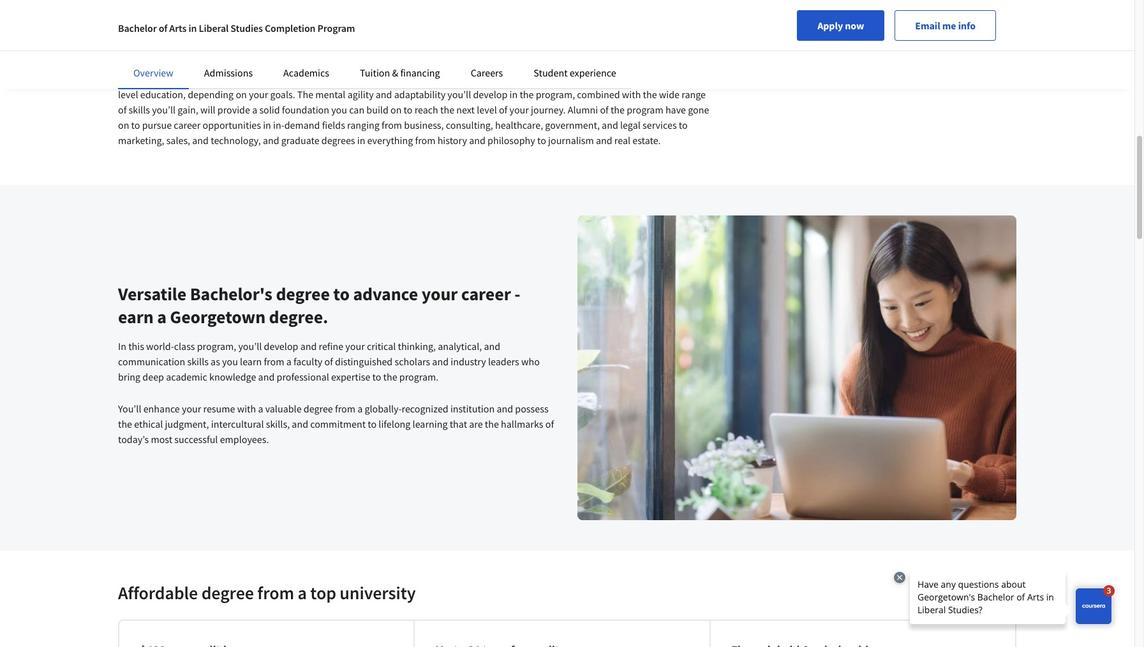 Task type: locate. For each thing, give the bounding box(es) containing it.
1 horizontal spatial level
[[477, 103, 497, 116]]

your down arts
[[174, 44, 200, 60]]

possess
[[515, 403, 548, 415]]

ethical
[[134, 418, 163, 431]]

1 vertical spatial level
[[477, 103, 497, 116]]

your up judgment, at the left of the page
[[182, 403, 201, 415]]

tuition
[[360, 66, 390, 79]]

0 vertical spatial skills
[[129, 103, 150, 116]]

on down adaptability
[[390, 103, 402, 116]]

with up intercultural
[[237, 403, 256, 415]]

career left the -
[[461, 283, 511, 306]]

gone
[[688, 103, 709, 116]]

0 vertical spatial pursue
[[495, 73, 525, 85]]

0 horizontal spatial this
[[128, 340, 144, 353]]

2 vertical spatial on
[[118, 119, 129, 131]]

1 horizontal spatial build
[[366, 103, 388, 116]]

successful
[[174, 433, 218, 446]]

skills down education,
[[129, 103, 150, 116]]

level down the 'upon'
[[118, 88, 138, 101]]

you'll up adaptability
[[405, 73, 428, 85]]

and up student
[[531, 44, 552, 60]]

pursue up 'marketing,'
[[142, 119, 172, 131]]

this up depending
[[194, 73, 210, 85]]

1 horizontal spatial program
[[627, 103, 663, 116]]

build right can
[[366, 103, 388, 116]]

you
[[331, 103, 347, 116], [222, 355, 238, 368]]

level right the next
[[477, 103, 497, 116]]

0 vertical spatial with
[[622, 88, 641, 101]]

email me info button
[[895, 10, 996, 41]]

foundation down the
[[282, 103, 329, 116]]

and right skills,
[[292, 418, 308, 431]]

with down advancement
[[622, 88, 641, 101]]

career right both
[[549, 73, 576, 85]]

employees.
[[220, 433, 269, 446]]

1 vertical spatial develop
[[264, 340, 298, 353]]

to down have
[[679, 119, 688, 131]]

to inside in this world-class program, you'll develop and refine your critical thinking, analytical, and communication skills as you learn from a faculty of distinguished scholars and industry leaders who bring deep academic knowledge and professional expertise to the program.
[[372, 371, 381, 383]]

of down possess
[[545, 418, 554, 431]]

program up services
[[627, 103, 663, 116]]

a left globally-
[[357, 403, 363, 415]]

from inside in this world-class program, you'll develop and refine your critical thinking, analytical, and communication skills as you learn from a faculty of distinguished scholars and industry leaders who bring deep academic knowledge and professional expertise to the program.
[[264, 355, 284, 368]]

faculty
[[293, 355, 322, 368]]

0 horizontal spatial pursue
[[142, 119, 172, 131]]

1 vertical spatial on
[[390, 103, 402, 116]]

0 vertical spatial build
[[328, 44, 356, 60]]

and down "degree,"
[[376, 88, 392, 101]]

to up 'marketing,'
[[131, 119, 140, 131]]

me
[[942, 19, 956, 32]]

a left "top"
[[298, 582, 307, 605]]

of down combined
[[600, 103, 609, 116]]

1 vertical spatial build
[[366, 103, 388, 116]]

depending
[[188, 88, 234, 101]]

program, up journey.
[[536, 88, 575, 101]]

ranging
[[347, 119, 380, 131]]

your
[[174, 44, 200, 60], [303, 73, 323, 85], [249, 88, 268, 101], [509, 103, 529, 116], [422, 283, 458, 306], [345, 340, 365, 353], [182, 403, 201, 415]]

skills left as
[[187, 355, 209, 368]]

1 horizontal spatial you
[[331, 103, 347, 116]]

student
[[534, 66, 568, 79]]

legal
[[620, 119, 640, 131]]

provide
[[217, 103, 250, 116]]

to down globally-
[[368, 418, 377, 431]]

you up fields
[[331, 103, 347, 116]]

level
[[118, 88, 138, 101], [477, 103, 497, 116]]

build inside upon completing this program and earning your bachelor's degree, you'll be prepared to pursue both career advancement and graduate- level education, depending on your goals. the ​​mental agility and adaptability you'll develop in the program, combined with the wide range of skills you'll gain, will provide a solid foundation you can build on to reach the next level of your journey. alumni of the program have gone on to pursue career opportunities in in-demand fields ranging from business, consulting, healthcare, government, and legal services to marketing, sales, and technology, and graduate degrees in everything from history and philosophy to journalism and real estate.
[[366, 103, 388, 116]]

degrees
[[321, 134, 355, 147]]

and down learn
[[258, 371, 275, 383]]

0 horizontal spatial skills
[[129, 103, 150, 116]]

class
[[174, 340, 195, 353]]

of inside you'll enhance your resume with a valuable degree from a globally-recognized institution and possess the ethical judgment, intercultural skills, and commitment to lifelong learning that are the hallmarks of today's most successful employees.
[[545, 418, 554, 431]]

to left reach at the left of the page
[[404, 103, 412, 116]]

develop down 'careers' link
[[473, 88, 507, 101]]

list
[[118, 620, 1016, 648]]

business,
[[404, 119, 444, 131]]

everything
[[367, 134, 413, 147]]

graduate
[[281, 134, 319, 147]]

a left faculty
[[286, 355, 291, 368]]

a left "solid"
[[252, 103, 257, 116]]

the down scholars
[[383, 371, 397, 383]]

and right sales,
[[192, 134, 209, 147]]

email
[[915, 19, 940, 32]]

that
[[450, 418, 467, 431]]

the left the next
[[440, 103, 454, 116]]

0 horizontal spatial develop
[[264, 340, 298, 353]]

to inside you'll enhance your resume with a valuable degree from a globally-recognized institution and possess the ethical judgment, intercultural skills, and commitment to lifelong learning that are the hallmarks of today's most successful employees.
[[368, 418, 377, 431]]

earn
[[118, 306, 154, 329]]

1 horizontal spatial skills
[[187, 355, 209, 368]]

develop inside upon completing this program and earning your bachelor's degree, you'll be prepared to pursue both career advancement and graduate- level education, depending on your goals. the ​​mental agility and adaptability you'll develop in the program, combined with the wide range of skills you'll gain, will provide a solid foundation you can build on to reach the next level of your journey. alumni of the program have gone on to pursue career opportunities in in-demand fields ranging from business, consulting, healthcare, government, and legal services to marketing, sales, and technology, and graduate degrees in everything from history and philosophy to journalism and real estate.
[[473, 88, 507, 101]]

world-
[[146, 340, 174, 353]]

for
[[444, 44, 460, 60]]

0 vertical spatial this
[[194, 73, 210, 85]]

1 horizontal spatial program,
[[536, 88, 575, 101]]

tuition & financing
[[360, 66, 440, 79]]

critical
[[367, 340, 396, 353]]

degree,
[[371, 73, 403, 85]]

and left graduate-
[[638, 73, 654, 85]]

your up distinguished
[[345, 340, 365, 353]]

of down refine
[[324, 355, 333, 368]]

both
[[527, 73, 547, 85]]

in this world-class program, you'll develop and refine your critical thinking, analytical, and communication skills as you learn from a faculty of distinguished scholars and industry leaders who bring deep academic knowledge and professional expertise to the program.
[[118, 340, 540, 383]]

0 horizontal spatial program,
[[197, 340, 236, 353]]

healthcare,
[[495, 119, 543, 131]]

0 horizontal spatial with
[[237, 403, 256, 415]]

program, up as
[[197, 340, 236, 353]]

fields
[[322, 119, 345, 131]]

this
[[194, 73, 210, 85], [128, 340, 144, 353]]

foundation up financing on the top left of page
[[380, 44, 442, 60]]

academic
[[166, 371, 207, 383]]

from up commitment
[[335, 403, 355, 415]]

with
[[622, 88, 641, 101], [237, 403, 256, 415]]

bring
[[118, 371, 140, 383]]

advance
[[353, 283, 418, 306]]

to down distinguished
[[372, 371, 381, 383]]

0 horizontal spatial program
[[212, 73, 248, 85]]

degree inside versatile bachelor's degree to advance your career - earn a georgetown degree.
[[276, 283, 330, 306]]

and down analytical,
[[432, 355, 449, 368]]

0 horizontal spatial foundation
[[282, 103, 329, 116]]

0 vertical spatial program
[[212, 73, 248, 85]]

the
[[359, 44, 377, 60], [520, 88, 534, 101], [643, 88, 657, 101], [440, 103, 454, 116], [611, 103, 625, 116], [383, 371, 397, 383], [118, 418, 132, 431], [485, 418, 499, 431]]

develop up faculty
[[264, 340, 298, 353]]

alumni
[[568, 103, 598, 116]]

of down the 'upon'
[[118, 103, 127, 116]]

on up 'marketing,'
[[118, 119, 129, 131]]

resume
[[203, 403, 235, 415]]

0 vertical spatial develop
[[473, 88, 507, 101]]

you'll
[[405, 73, 428, 85], [447, 88, 471, 101], [152, 103, 176, 116], [238, 340, 262, 353]]

complete your bachelor's degree and build the foundation for educational and career success
[[118, 44, 634, 60]]

career up student experience
[[555, 44, 590, 60]]

and up academics
[[304, 44, 325, 60]]

skills inside upon completing this program and earning your bachelor's degree, you'll be prepared to pursue both career advancement and graduate- level education, depending on your goals. the ​​mental agility and adaptability you'll develop in the program, combined with the wide range of skills you'll gain, will provide a solid foundation you can build on to reach the next level of your journey. alumni of the program have gone on to pursue career opportunities in in-demand fields ranging from business, consulting, healthcare, government, and legal services to marketing, sales, and technology, and graduate degrees in everything from history and philosophy to journalism and real estate.
[[129, 103, 150, 116]]

you'll up learn
[[238, 340, 262, 353]]

your right advance
[[422, 283, 458, 306]]

affordable degree from a top university
[[118, 582, 416, 605]]

foundation inside upon completing this program and earning your bachelor's degree, you'll be prepared to pursue both career advancement and graduate- level education, depending on your goals. the ​​mental agility and adaptability you'll develop in the program, combined with the wide range of skills you'll gain, will provide a solid foundation you can build on to reach the next level of your journey. alumni of the program have gone on to pursue career opportunities in in-demand fields ranging from business, consulting, healthcare, government, and legal services to marketing, sales, and technology, and graduate degrees in everything from history and philosophy to journalism and real estate.
[[282, 103, 329, 116]]

0 vertical spatial you
[[331, 103, 347, 116]]

distinguished
[[335, 355, 393, 368]]

enhance
[[143, 403, 180, 415]]

in
[[118, 340, 126, 353]]

today's
[[118, 433, 149, 446]]

0 vertical spatial program,
[[536, 88, 575, 101]]

to
[[484, 73, 493, 85], [404, 103, 412, 116], [131, 119, 140, 131], [679, 119, 688, 131], [537, 134, 546, 147], [333, 283, 350, 306], [372, 371, 381, 383], [368, 418, 377, 431]]

skills inside in this world-class program, you'll develop and refine your critical thinking, analytical, and communication skills as you learn from a faculty of distinguished scholars and industry leaders who bring deep academic knowledge and professional expertise to the program.
[[187, 355, 209, 368]]

globally-
[[365, 403, 402, 415]]

student experience
[[534, 66, 616, 79]]

1 vertical spatial foundation
[[282, 103, 329, 116]]

your up healthcare,
[[509, 103, 529, 116]]

-
[[514, 283, 520, 306]]

1 horizontal spatial on
[[236, 88, 247, 101]]

you inside in this world-class program, you'll develop and refine your critical thinking, analytical, and communication skills as you learn from a faculty of distinguished scholars and industry leaders who bring deep academic knowledge and professional expertise to the program.
[[222, 355, 238, 368]]

history
[[437, 134, 467, 147]]

philosophy
[[488, 134, 535, 147]]

to left advance
[[333, 283, 350, 306]]

pursue
[[495, 73, 525, 85], [142, 119, 172, 131]]

leaders
[[488, 355, 519, 368]]

1 horizontal spatial this
[[194, 73, 210, 85]]

career inside versatile bachelor's degree to advance your career - earn a georgetown degree.
[[461, 283, 511, 306]]

marketing,
[[118, 134, 164, 147]]

completing
[[143, 73, 192, 85]]

1 vertical spatial program
[[627, 103, 663, 116]]

0 horizontal spatial level
[[118, 88, 138, 101]]

1 vertical spatial this
[[128, 340, 144, 353]]

develop
[[473, 88, 507, 101], [264, 340, 298, 353]]

wide
[[659, 88, 680, 101]]

1 vertical spatial program,
[[197, 340, 236, 353]]

program up depending
[[212, 73, 248, 85]]

a inside versatile bachelor's degree to advance your career - earn a georgetown degree.
[[157, 306, 166, 329]]

from right learn
[[264, 355, 284, 368]]

0 horizontal spatial build
[[328, 44, 356, 60]]

of inside in this world-class program, you'll develop and refine your critical thinking, analytical, and communication skills as you learn from a faculty of distinguished scholars and industry leaders who bring deep academic knowledge and professional expertise to the program.
[[324, 355, 333, 368]]

completion
[[265, 22, 316, 34]]

1 vertical spatial you
[[222, 355, 238, 368]]

1 vertical spatial with
[[237, 403, 256, 415]]

foundation
[[380, 44, 442, 60], [282, 103, 329, 116]]

a
[[252, 103, 257, 116], [157, 306, 166, 329], [286, 355, 291, 368], [258, 403, 263, 415], [357, 403, 363, 415], [298, 582, 307, 605]]

0 horizontal spatial you
[[222, 355, 238, 368]]

who
[[521, 355, 540, 368]]

and
[[304, 44, 325, 60], [531, 44, 552, 60], [250, 73, 267, 85], [638, 73, 654, 85], [376, 88, 392, 101], [602, 119, 618, 131], [192, 134, 209, 147], [263, 134, 279, 147], [469, 134, 485, 147], [596, 134, 612, 147], [300, 340, 317, 353], [484, 340, 500, 353], [432, 355, 449, 368], [258, 371, 275, 383], [497, 403, 513, 415], [292, 418, 308, 431]]

on up provide
[[236, 88, 247, 101]]

in up healthcare,
[[510, 88, 518, 101]]

you right as
[[222, 355, 238, 368]]

admissions
[[204, 66, 253, 79]]

1 horizontal spatial develop
[[473, 88, 507, 101]]

1 horizontal spatial with
[[622, 88, 641, 101]]

as
[[211, 355, 220, 368]]

upon
[[118, 73, 141, 85]]

1 vertical spatial pursue
[[142, 119, 172, 131]]

a right the earn
[[157, 306, 166, 329]]

2 horizontal spatial on
[[390, 103, 402, 116]]

build down program
[[328, 44, 356, 60]]

and up the hallmarks on the bottom left
[[497, 403, 513, 415]]

you'll down education,
[[152, 103, 176, 116]]

1 horizontal spatial foundation
[[380, 44, 442, 60]]

career down the gain,
[[174, 119, 201, 131]]

with inside you'll enhance your resume with a valuable degree from a globally-recognized institution and possess the ethical judgment, intercultural skills, and commitment to lifelong learning that are the hallmarks of today's most successful employees.
[[237, 403, 256, 415]]

pursue left both
[[495, 73, 525, 85]]

this right in
[[128, 340, 144, 353]]

prepared
[[443, 73, 482, 85]]

with inside upon completing this program and earning your bachelor's degree, you'll be prepared to pursue both career advancement and graduate- level education, depending on your goals. the ​​mental agility and adaptability you'll develop in the program, combined with the wide range of skills you'll gain, will provide a solid foundation you can build on to reach the next level of your journey. alumni of the program have gone on to pursue career opportunities in in-demand fields ranging from business, consulting, healthcare, government, and legal services to marketing, sales, and technology, and graduate degrees in everything from history and philosophy to journalism and real estate.
[[622, 88, 641, 101]]

1 vertical spatial skills
[[187, 355, 209, 368]]

program, inside upon completing this program and earning your bachelor's degree, you'll be prepared to pursue both career advancement and graduate- level education, depending on your goals. the ​​mental agility and adaptability you'll develop in the program, combined with the wide range of skills you'll gain, will provide a solid foundation you can build on to reach the next level of your journey. alumni of the program have gone on to pursue career opportunities in in-demand fields ranging from business, consulting, healthcare, government, and legal services to marketing, sales, and technology, and graduate degrees in everything from history and philosophy to journalism and real estate.
[[536, 88, 575, 101]]

bachelor
[[118, 22, 157, 34]]

on
[[236, 88, 247, 101], [390, 103, 402, 116], [118, 119, 129, 131]]

experience
[[570, 66, 616, 79]]

technology,
[[211, 134, 261, 147]]



Task type: describe. For each thing, give the bounding box(es) containing it.
you'll
[[118, 403, 141, 415]]

estate.
[[632, 134, 661, 147]]

opportunities
[[203, 119, 261, 131]]

and up faculty
[[300, 340, 317, 353]]

overview link
[[133, 66, 173, 79]]

you'll enhance your resume with a valuable degree from a globally-recognized institution and possess the ethical judgment, intercultural skills, and commitment to lifelong learning that are the hallmarks of today's most successful employees.
[[118, 403, 554, 446]]

the right are
[[485, 418, 499, 431]]

knowledge
[[209, 371, 256, 383]]

studies
[[231, 22, 263, 34]]

consulting,
[[446, 119, 493, 131]]

0 vertical spatial level
[[118, 88, 138, 101]]

a left valuable
[[258, 403, 263, 415]]

to down healthcare,
[[537, 134, 546, 147]]

thinking,
[[398, 340, 436, 353]]

from inside you'll enhance your resume with a valuable degree from a globally-recognized institution and possess the ethical judgment, intercultural skills, and commitment to lifelong learning that are the hallmarks of today's most successful employees.
[[335, 403, 355, 415]]

you inside upon completing this program and earning your bachelor's degree, you'll be prepared to pursue both career advancement and graduate- level education, depending on your goals. the ​​mental agility and adaptability you'll develop in the program, combined with the wide range of skills you'll gain, will provide a solid foundation you can build on to reach the next level of your journey. alumni of the program have gone on to pursue career opportunities in in-demand fields ranging from business, consulting, healthcare, government, and legal services to marketing, sales, and technology, and graduate degrees in everything from history and philosophy to journalism and real estate.
[[331, 103, 347, 116]]

learning
[[413, 418, 448, 431]]

lifelong
[[379, 418, 411, 431]]

in down ranging
[[357, 134, 365, 147]]

industry
[[451, 355, 486, 368]]

refine
[[319, 340, 343, 353]]

email me info
[[915, 19, 976, 32]]

overview
[[133, 66, 173, 79]]

hallmarks
[[501, 418, 543, 431]]

careers
[[471, 66, 503, 79]]

degree.
[[269, 306, 328, 329]]

the down both
[[520, 88, 534, 101]]

to inside versatile bachelor's degree to advance your career - earn a georgetown degree.
[[333, 283, 350, 306]]

versatile bachelor's degree to advance your career - earn a georgetown degree.
[[118, 283, 520, 329]]

0 vertical spatial on
[[236, 88, 247, 101]]

of left arts
[[159, 22, 167, 34]]

success
[[593, 44, 634, 60]]

reach
[[415, 103, 438, 116]]

skills,
[[266, 418, 290, 431]]

academics
[[283, 66, 329, 79]]

versatile
[[118, 283, 186, 306]]

your up "solid"
[[249, 88, 268, 101]]

gain,
[[178, 103, 198, 116]]

​​mental
[[315, 88, 345, 101]]

in left "in-"
[[263, 119, 271, 131]]

goals.
[[270, 88, 295, 101]]

intercultural
[[211, 418, 264, 431]]

a inside upon completing this program and earning your bachelor's degree, you'll be prepared to pursue both career advancement and graduate- level education, depending on your goals. the ​​mental agility and adaptability you'll develop in the program, combined with the wide range of skills you'll gain, will provide a solid foundation you can build on to reach the next level of your journey. alumni of the program have gone on to pursue career opportunities in in-demand fields ranging from business, consulting, healthcare, government, and legal services to marketing, sales, and technology, and graduate degrees in everything from history and philosophy to journalism and real estate.
[[252, 103, 257, 116]]

demand
[[284, 119, 320, 131]]

the down you'll
[[118, 418, 132, 431]]

you'll inside in this world-class program, you'll develop and refine your critical thinking, analytical, and communication skills as you learn from a faculty of distinguished scholars and industry leaders who bring deep academic knowledge and professional expertise to the program.
[[238, 340, 262, 353]]

your inside you'll enhance your resume with a valuable degree from a globally-recognized institution and possess the ethical judgment, intercultural skills, and commitment to lifelong learning that are the hallmarks of today's most successful employees.
[[182, 403, 201, 415]]

bachelor's
[[190, 283, 272, 306]]

arts
[[169, 22, 187, 34]]

and left earning
[[250, 73, 267, 85]]

the left wide on the right
[[643, 88, 657, 101]]

professional
[[277, 371, 329, 383]]

have
[[665, 103, 686, 116]]

will
[[200, 103, 215, 116]]

next
[[456, 103, 475, 116]]

bachelor's
[[202, 44, 261, 60]]

learn
[[240, 355, 262, 368]]

advancement
[[578, 73, 636, 85]]

government,
[[545, 119, 600, 131]]

0 horizontal spatial on
[[118, 119, 129, 131]]

your inside versatile bachelor's degree to advance your career - earn a georgetown degree.
[[422, 283, 458, 306]]

journalism
[[548, 134, 594, 147]]

judgment,
[[165, 418, 209, 431]]

from left "top"
[[257, 582, 294, 605]]

a inside in this world-class program, you'll develop and refine your critical thinking, analytical, and communication skills as you learn from a faculty of distinguished scholars and industry leaders who bring deep academic knowledge and professional expertise to the program.
[[286, 355, 291, 368]]

from up the everything
[[382, 119, 402, 131]]

institution
[[450, 403, 495, 415]]

you'll down prepared
[[447, 88, 471, 101]]

the up tuition
[[359, 44, 377, 60]]

&
[[392, 66, 398, 79]]

0 vertical spatial foundation
[[380, 44, 442, 60]]

expertise
[[331, 371, 370, 383]]

and down consulting,
[[469, 134, 485, 147]]

to right prepared
[[484, 73, 493, 85]]

tuition & financing link
[[360, 66, 440, 79]]

education,
[[140, 88, 186, 101]]

real
[[614, 134, 630, 147]]

the inside in this world-class program, you'll develop and refine your critical thinking, analytical, and communication skills as you learn from a faculty of distinguished scholars and industry leaders who bring deep academic knowledge and professional expertise to the program.
[[383, 371, 397, 383]]

of up healthcare,
[[499, 103, 507, 116]]

admissions link
[[204, 66, 253, 79]]

services
[[643, 119, 677, 131]]

bachelor's
[[325, 73, 369, 85]]

this inside in this world-class program, you'll develop and refine your critical thinking, analytical, and communication skills as you learn from a faculty of distinguished scholars and industry leaders who bring deep academic knowledge and professional expertise to the program.
[[128, 340, 144, 353]]

the up legal on the right top of the page
[[611, 103, 625, 116]]

liberal
[[199, 22, 229, 34]]

develop inside in this world-class program, you'll develop and refine your critical thinking, analytical, and communication skills as you learn from a faculty of distinguished scholars and industry leaders who bring deep academic knowledge and professional expertise to the program.
[[264, 340, 298, 353]]

range
[[682, 88, 706, 101]]

deep
[[143, 371, 164, 383]]

scholars
[[395, 355, 430, 368]]

journey.
[[531, 103, 566, 116]]

careers link
[[471, 66, 503, 79]]

and up the leaders
[[484, 340, 500, 353]]

adaptability
[[394, 88, 445, 101]]

and left real
[[596, 134, 612, 147]]

your up the
[[303, 73, 323, 85]]

financing
[[400, 66, 440, 79]]

program
[[317, 22, 355, 34]]

degree inside you'll enhance your resume with a valuable degree from a globally-recognized institution and possess the ethical judgment, intercultural skills, and commitment to lifelong learning that are the hallmarks of today's most successful employees.
[[304, 403, 333, 415]]

from down business,
[[415, 134, 435, 147]]

your inside in this world-class program, you'll develop and refine your critical thinking, analytical, and communication skills as you learn from a faculty of distinguished scholars and industry leaders who bring deep academic knowledge and professional expertise to the program.
[[345, 340, 365, 353]]

communication
[[118, 355, 185, 368]]

in right arts
[[188, 22, 197, 34]]

program, inside in this world-class program, you'll develop and refine your critical thinking, analytical, and communication skills as you learn from a faculty of distinguished scholars and industry leaders who bring deep academic knowledge and professional expertise to the program.
[[197, 340, 236, 353]]

and up real
[[602, 119, 618, 131]]

info
[[958, 19, 976, 32]]

and down "in-"
[[263, 134, 279, 147]]

most
[[151, 433, 172, 446]]

commitment
[[310, 418, 366, 431]]

educational
[[463, 44, 529, 60]]

academics link
[[283, 66, 329, 79]]

this inside upon completing this program and earning your bachelor's degree, you'll be prepared to pursue both career advancement and graduate- level education, depending on your goals. the ​​mental agility and adaptability you'll develop in the program, combined with the wide range of skills you'll gain, will provide a solid foundation you can build on to reach the next level of your journey. alumni of the program have gone on to pursue career opportunities in in-demand fields ranging from business, consulting, healthcare, government, and legal services to marketing, sales, and technology, and graduate degrees in everything from history and philosophy to journalism and real estate.
[[194, 73, 210, 85]]

can
[[349, 103, 364, 116]]

recognized
[[402, 403, 448, 415]]

apply
[[817, 19, 843, 32]]

1 horizontal spatial pursue
[[495, 73, 525, 85]]

are
[[469, 418, 483, 431]]



Task type: vqa. For each thing, say whether or not it's contained in the screenshot.
Find Your New Career
no



